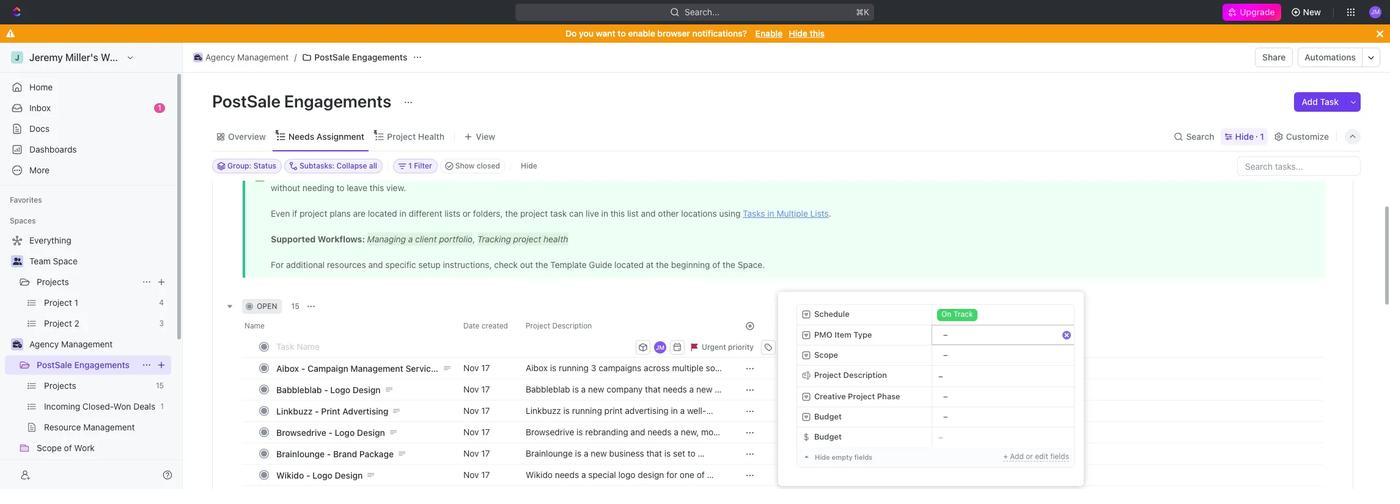 Task type: describe. For each thing, give the bounding box(es) containing it.
on track
[[942, 310, 973, 319]]

needs assignment
[[289, 131, 365, 142]]

1 horizontal spatial agency
[[205, 52, 235, 62]]

– button
[[933, 366, 1074, 387]]

brainlounge - brand package link
[[273, 445, 454, 463]]

favorites button
[[5, 193, 47, 208]]

needs
[[289, 131, 314, 142]]

- for browsedrive
[[329, 428, 333, 438]]

aibox - campaign management services
[[276, 364, 441, 374]]

projects link
[[37, 273, 137, 292]]

browsedrive is rebranding and needs a new, mod ern logo.
[[526, 427, 723, 449]]

browsedrive for browsedrive - logo design
[[276, 428, 326, 438]]

hide for hide
[[521, 161, 537, 171]]

management inside the sidebar navigation
[[61, 339, 113, 350]]

do
[[566, 28, 577, 39]]

creative
[[815, 392, 846, 402]]

team space link
[[29, 252, 169, 272]]

add inside custom fields element
[[1010, 453, 1024, 462]]

Task Name text field
[[276, 337, 634, 357]]

open
[[257, 302, 277, 311]]

aibox - campaign management services link
[[273, 360, 454, 378]]

project health
[[387, 131, 445, 142]]

logo for babbleblab
[[330, 385, 350, 395]]

⌘k
[[857, 7, 870, 17]]

package
[[360, 449, 394, 460]]

phase
[[877, 392, 901, 402]]

– button for budget
[[933, 408, 1074, 427]]

track
[[954, 310, 973, 319]]

project for project health
[[387, 131, 416, 142]]

wikido - logo design
[[276, 471, 363, 481]]

1 vertical spatial engagements
[[284, 91, 392, 111]]

is for rebranding
[[577, 427, 583, 438]]

– for scope
[[944, 351, 948, 360]]

or
[[1026, 453, 1033, 462]]

services
[[406, 364, 441, 374]]

– for budget
[[944, 412, 948, 422]]

linkbuzz for linkbuzz - print advertising
[[276, 406, 313, 417]]

– for project description
[[939, 371, 943, 381]]

home
[[29, 82, 53, 92]]

rebranding
[[585, 427, 628, 438]]

needs inside wikido needs a special logo design for one of their sub-brands.
[[555, 470, 579, 481]]

a inside wikido needs a special logo design for one of their sub-brands.
[[582, 470, 586, 481]]

assignment
[[317, 131, 365, 142]]

customize
[[1287, 131, 1329, 142]]

business time image inside agency management link
[[194, 54, 202, 61]]

projects
[[37, 277, 69, 287]]

empty
[[832, 454, 853, 462]]

on track button
[[933, 305, 1074, 325]]

remove field value image
[[1064, 333, 1070, 339]]

a inside browsedrive is rebranding and needs a new, mod ern logo.
[[674, 427, 679, 438]]

search...
[[685, 7, 720, 17]]

overview
[[228, 131, 266, 142]]

known
[[526, 417, 552, 428]]

1 horizontal spatial fields
[[1051, 453, 1070, 462]]

babbleblab
[[276, 385, 322, 395]]

add task
[[1302, 97, 1339, 107]]

of
[[697, 470, 705, 481]]

linkbuzz - print advertising link
[[273, 403, 454, 420]]

0 horizontal spatial fields
[[855, 454, 873, 462]]

custom fields element
[[797, 305, 1075, 468]]

enable
[[756, 28, 783, 39]]

management inside aibox - campaign management services link
[[351, 364, 403, 374]]

spaces
[[10, 216, 36, 226]]

tree inside the sidebar navigation
[[5, 231, 171, 490]]

brand
[[333, 449, 357, 460]]

advertising
[[343, 406, 389, 417]]

0 horizontal spatial agency management link
[[29, 335, 169, 355]]

add inside button
[[1302, 97, 1318, 107]]

project description
[[815, 371, 887, 380]]

design
[[638, 470, 664, 481]]

brands.
[[565, 481, 594, 490]]

creative project phase
[[815, 392, 901, 402]]

cancel
[[814, 343, 838, 352]]

– for creative project phase
[[944, 392, 948, 402]]

- for brainlounge
[[327, 449, 331, 460]]

hide for hide 1
[[1236, 131, 1254, 142]]

customize button
[[1271, 128, 1333, 145]]

linkbuzz - print advertising
[[276, 406, 389, 417]]

hide empty fields
[[815, 454, 873, 462]]

creation.
[[670, 417, 705, 428]]

dashboards link
[[5, 140, 171, 160]]

15
[[291, 302, 300, 311]]

Set value for Budget Custom Field text field
[[933, 428, 1074, 448]]

design for wikido - logo design
[[335, 471, 363, 481]]

type
[[854, 330, 872, 340]]

automations
[[1305, 52, 1356, 62]]

hide for hide empty fields
[[815, 454, 830, 462]]

one
[[680, 470, 695, 481]]

well-
[[687, 406, 707, 416]]

babbleblab - logo design link
[[273, 381, 454, 399]]

postsale engagements inside tree
[[37, 360, 130, 371]]

agency inside tree
[[29, 339, 59, 350]]

agency management inside tree
[[29, 339, 113, 350]]

2 budget from the top
[[815, 432, 842, 442]]

design for babbleblab - logo design
[[353, 385, 381, 395]]

mod
[[701, 427, 723, 438]]

and inside browsedrive is rebranding and needs a new, mod ern logo.
[[631, 427, 645, 438]]

share
[[1263, 52, 1286, 62]]

brainlounge - brand package
[[276, 449, 394, 460]]

+ add or edit fields
[[1004, 453, 1070, 462]]

schedule
[[815, 310, 850, 319]]

- for babbleblab
[[324, 385, 328, 395]]

browsedrive - logo design
[[276, 428, 385, 438]]

needs inside linkbuzz is running print advertising in a well- known magazine and needs content creation.
[[611, 417, 635, 428]]

their
[[526, 481, 544, 490]]

– button for scope
[[933, 346, 1074, 366]]

project health link
[[385, 128, 445, 145]]



Task type: locate. For each thing, give the bounding box(es) containing it.
1 horizontal spatial is
[[577, 427, 583, 438]]

0 vertical spatial 1
[[158, 103, 161, 113]]

pmo
[[815, 330, 833, 340]]

logo for wikido
[[313, 471, 333, 481]]

1 vertical spatial postsale
[[212, 91, 281, 111]]

design
[[353, 385, 381, 395], [357, 428, 385, 438], [335, 471, 363, 481]]

task
[[1321, 97, 1339, 107]]

add
[[1302, 97, 1318, 107], [1010, 453, 1024, 462]]

1 horizontal spatial a
[[674, 427, 679, 438]]

is inside browsedrive is rebranding and needs a new, mod ern logo.
[[577, 427, 583, 438]]

0 horizontal spatial linkbuzz
[[276, 406, 313, 417]]

and inside linkbuzz is running print advertising in a well- known magazine and needs content creation.
[[594, 417, 609, 428]]

magazine
[[554, 417, 592, 428]]

0 vertical spatial postsale engagements
[[315, 52, 408, 62]]

1 vertical spatial agency management
[[29, 339, 113, 350]]

postsale engagements link
[[299, 50, 411, 65], [37, 356, 137, 375]]

share button
[[1255, 48, 1294, 67]]

0 horizontal spatial add
[[1010, 453, 1024, 462]]

2 vertical spatial project
[[848, 392, 875, 402]]

save button
[[845, 340, 882, 355]]

+
[[1004, 453, 1008, 462]]

design down brand
[[335, 471, 363, 481]]

wikido needs a special logo design for one of their sub-brands.
[[526, 470, 707, 490]]

team
[[29, 256, 51, 267]]

print
[[321, 406, 340, 417]]

add left task
[[1302, 97, 1318, 107]]

0 horizontal spatial 1
[[158, 103, 161, 113]]

1 horizontal spatial business time image
[[194, 54, 202, 61]]

wikido
[[526, 470, 553, 481], [276, 471, 304, 481]]

4 – button from the top
[[933, 408, 1074, 427]]

1 vertical spatial budget
[[815, 432, 842, 442]]

is for running
[[564, 406, 570, 416]]

0 horizontal spatial postsale
[[37, 360, 72, 371]]

0 vertical spatial add
[[1302, 97, 1318, 107]]

- for wikido
[[306, 471, 310, 481]]

- down print
[[329, 428, 333, 438]]

add task button
[[1295, 92, 1347, 112]]

2 horizontal spatial postsale
[[315, 52, 350, 62]]

upgrade
[[1240, 7, 1275, 17]]

search button
[[1171, 128, 1219, 145]]

2 – button from the top
[[933, 346, 1074, 366]]

project for project description
[[815, 371, 842, 380]]

0 horizontal spatial postsale engagements link
[[37, 356, 137, 375]]

1 vertical spatial project
[[815, 371, 842, 380]]

linkbuzz for linkbuzz is running print advertising in a well- known magazine and needs content creation.
[[526, 406, 561, 416]]

0 vertical spatial agency management
[[205, 52, 289, 62]]

0 vertical spatial management
[[237, 52, 289, 62]]

is
[[564, 406, 570, 416], [577, 427, 583, 438]]

needs down 'print'
[[611, 417, 635, 428]]

new,
[[681, 427, 699, 438]]

0 horizontal spatial wikido
[[276, 471, 304, 481]]

0 vertical spatial postsale engagements link
[[299, 50, 411, 65]]

1 horizontal spatial add
[[1302, 97, 1318, 107]]

browsedrive inside 'link'
[[276, 428, 326, 438]]

2 vertical spatial a
[[582, 470, 586, 481]]

0 horizontal spatial project
[[387, 131, 416, 142]]

wikido inside wikido needs a special logo design for one of their sub-brands.
[[526, 470, 553, 481]]

a left new,
[[674, 427, 679, 438]]

business time image
[[194, 54, 202, 61], [13, 341, 22, 349]]

and down 'print'
[[594, 417, 609, 428]]

save
[[850, 343, 867, 352]]

linkbuzz is running print advertising in a well- known magazine and needs content creation. button
[[519, 401, 731, 428]]

linkbuzz inside linkbuzz is running print advertising in a well- known magazine and needs content creation.
[[526, 406, 561, 416]]

agency
[[205, 52, 235, 62], [29, 339, 59, 350]]

project down scope
[[815, 371, 842, 380]]

0 horizontal spatial management
[[61, 339, 113, 350]]

logo for browsedrive
[[335, 428, 355, 438]]

logo up the linkbuzz - print advertising
[[330, 385, 350, 395]]

1 horizontal spatial project
[[815, 371, 842, 380]]

0 vertical spatial is
[[564, 406, 570, 416]]

0 horizontal spatial agency
[[29, 339, 59, 350]]

1 vertical spatial design
[[357, 428, 385, 438]]

1 vertical spatial a
[[674, 427, 679, 438]]

0 horizontal spatial business time image
[[13, 341, 22, 349]]

and
[[594, 417, 609, 428], [631, 427, 645, 438]]

wikido for wikido needs a special logo design for one of their sub-brands.
[[526, 470, 553, 481]]

Search tasks... text field
[[1238, 157, 1361, 176]]

– button up – button at the bottom right of page
[[933, 346, 1074, 366]]

2 vertical spatial engagements
[[74, 360, 130, 371]]

a right in
[[680, 406, 685, 416]]

2 vertical spatial design
[[335, 471, 363, 481]]

scope
[[815, 350, 838, 360]]

1 vertical spatial postsale engagements
[[212, 91, 395, 111]]

for
[[667, 470, 678, 481]]

- left print
[[315, 406, 319, 417]]

needs inside browsedrive is rebranding and needs a new, mod ern logo.
[[648, 427, 672, 438]]

user group image
[[13, 258, 22, 265]]

0 horizontal spatial needs
[[555, 470, 579, 481]]

in
[[671, 406, 678, 416]]

project down description
[[848, 392, 875, 402]]

wikido needs a special logo design for one of their sub-brands. button
[[519, 465, 731, 490]]

a up brands.
[[582, 470, 586, 481]]

logo inside 'link'
[[335, 428, 355, 438]]

2 horizontal spatial management
[[351, 364, 403, 374]]

description
[[844, 371, 887, 380]]

sidebar navigation
[[0, 43, 183, 490]]

fields right edit
[[1051, 453, 1070, 462]]

1 vertical spatial agency management link
[[29, 335, 169, 355]]

is up the magazine
[[564, 406, 570, 416]]

logo down brainlounge - brand package
[[313, 471, 333, 481]]

1 horizontal spatial management
[[237, 52, 289, 62]]

cancel button
[[809, 340, 843, 355]]

- for linkbuzz
[[315, 406, 319, 417]]

hide 1
[[1236, 131, 1264, 142]]

1 horizontal spatial needs
[[611, 417, 635, 428]]

– button up set value for budget custom field text box
[[933, 408, 1074, 427]]

browsedrive is rebranding and needs a new, mod ern logo. button
[[519, 422, 731, 449]]

print
[[605, 406, 623, 416]]

postsale engagements
[[315, 52, 408, 62], [212, 91, 395, 111], [37, 360, 130, 371]]

1 horizontal spatial agency management link
[[190, 50, 292, 65]]

1 horizontal spatial linkbuzz
[[526, 406, 561, 416]]

notifications?
[[693, 28, 747, 39]]

1 horizontal spatial and
[[631, 427, 645, 438]]

postsale inside tree
[[37, 360, 72, 371]]

enable
[[628, 28, 655, 39]]

1 horizontal spatial browsedrive
[[526, 427, 574, 438]]

0 vertical spatial postsale
[[315, 52, 350, 62]]

1 vertical spatial management
[[61, 339, 113, 350]]

0 vertical spatial business time image
[[194, 54, 202, 61]]

on
[[942, 310, 952, 319]]

2 vertical spatial postsale
[[37, 360, 72, 371]]

0 vertical spatial a
[[680, 406, 685, 416]]

1 vertical spatial agency
[[29, 339, 59, 350]]

1 vertical spatial logo
[[335, 428, 355, 438]]

and down advertising
[[631, 427, 645, 438]]

- right aibox on the left bottom of the page
[[301, 364, 305, 374]]

hide
[[789, 28, 808, 39], [1236, 131, 1254, 142], [521, 161, 537, 171], [815, 454, 830, 462]]

hide inside button
[[521, 161, 537, 171]]

is inside linkbuzz is running print advertising in a well- known magazine and needs content creation.
[[564, 406, 570, 416]]

agency management link
[[190, 50, 292, 65], [29, 335, 169, 355]]

– button down on track dropdown button
[[933, 326, 1074, 346]]

business time image inside the sidebar navigation
[[13, 341, 22, 349]]

tree
[[5, 231, 171, 490]]

needs assignment link
[[286, 128, 365, 145]]

0 horizontal spatial is
[[564, 406, 570, 416]]

0 vertical spatial engagements
[[352, 52, 408, 62]]

wikido for wikido - logo design
[[276, 471, 304, 481]]

design for browsedrive - logo design
[[357, 428, 385, 438]]

- down brainlounge
[[306, 471, 310, 481]]

add right the +
[[1010, 453, 1024, 462]]

browsedrive for browsedrive is rebranding and needs a new, mod ern logo.
[[526, 427, 574, 438]]

budget
[[815, 412, 842, 422], [815, 432, 842, 442]]

1 horizontal spatial 1
[[1260, 131, 1264, 142]]

– inside button
[[939, 371, 943, 381]]

0 vertical spatial agency management link
[[190, 50, 292, 65]]

1 inside the sidebar navigation
[[158, 103, 161, 113]]

a inside linkbuzz is running print advertising in a well- known magazine and needs content creation.
[[680, 406, 685, 416]]

is down the running
[[577, 427, 583, 438]]

needs up sub- in the bottom left of the page
[[555, 470, 579, 481]]

2 horizontal spatial project
[[848, 392, 875, 402]]

advertising
[[625, 406, 669, 416]]

2 vertical spatial logo
[[313, 471, 333, 481]]

wikido - logo design link
[[273, 467, 454, 485]]

running
[[572, 406, 602, 416]]

engagements
[[352, 52, 408, 62], [284, 91, 392, 111], [74, 360, 130, 371]]

favorites
[[10, 196, 42, 205]]

this
[[810, 28, 825, 39]]

– button
[[933, 326, 1074, 346], [933, 346, 1074, 366], [933, 388, 1074, 407], [933, 408, 1074, 427]]

- down campaign
[[324, 385, 328, 395]]

0 horizontal spatial agency management
[[29, 339, 113, 350]]

-
[[301, 364, 305, 374], [324, 385, 328, 395], [315, 406, 319, 417], [329, 428, 333, 438], [327, 449, 331, 460], [306, 471, 310, 481]]

logo
[[619, 470, 636, 481]]

0 vertical spatial logo
[[330, 385, 350, 395]]

docs
[[29, 124, 50, 134]]

tree containing team space
[[5, 231, 171, 490]]

- left brand
[[327, 449, 331, 460]]

project inside 'link'
[[387, 131, 416, 142]]

1 budget from the top
[[815, 412, 842, 422]]

item
[[835, 330, 852, 340]]

- inside 'link'
[[329, 428, 333, 438]]

browsedrive up logo.
[[526, 427, 574, 438]]

brainlounge
[[276, 449, 325, 460]]

logo.
[[541, 439, 561, 449]]

1 horizontal spatial postsale
[[212, 91, 281, 111]]

hide button
[[516, 159, 542, 174]]

logo up brand
[[335, 428, 355, 438]]

want
[[596, 28, 616, 39]]

design inside 'link'
[[357, 428, 385, 438]]

search
[[1187, 131, 1215, 142]]

1 vertical spatial add
[[1010, 453, 1024, 462]]

/
[[294, 52, 297, 62]]

0 horizontal spatial and
[[594, 417, 609, 428]]

ern
[[526, 439, 539, 449]]

browsedrive inside browsedrive is rebranding and needs a new, mod ern logo.
[[526, 427, 574, 438]]

upgrade link
[[1223, 4, 1281, 21]]

1 vertical spatial 1
[[1260, 131, 1264, 142]]

0 horizontal spatial a
[[582, 470, 586, 481]]

hide inside custom fields element
[[815, 454, 830, 462]]

– button down – button at the bottom right of page
[[933, 388, 1074, 407]]

0 vertical spatial budget
[[815, 412, 842, 422]]

design down advertising
[[357, 428, 385, 438]]

0 vertical spatial design
[[353, 385, 381, 395]]

3 – button from the top
[[933, 388, 1074, 407]]

linkbuzz up known
[[526, 406, 561, 416]]

1 vertical spatial postsale engagements link
[[37, 356, 137, 375]]

project left health
[[387, 131, 416, 142]]

1 horizontal spatial agency management
[[205, 52, 289, 62]]

pmo item type
[[815, 330, 872, 340]]

space
[[53, 256, 78, 267]]

aibox
[[276, 364, 299, 374]]

a
[[680, 406, 685, 416], [674, 427, 679, 438], [582, 470, 586, 481]]

content
[[638, 417, 668, 428]]

needs down advertising
[[648, 427, 672, 438]]

2 vertical spatial postsale engagements
[[37, 360, 130, 371]]

1 horizontal spatial postsale engagements link
[[299, 50, 411, 65]]

– button for creative project phase
[[933, 388, 1074, 407]]

budget down creative
[[815, 412, 842, 422]]

wikido inside wikido - logo design link
[[276, 471, 304, 481]]

browsedrive up brainlounge
[[276, 428, 326, 438]]

1 vertical spatial business time image
[[13, 341, 22, 349]]

2 vertical spatial management
[[351, 364, 403, 374]]

postsale
[[315, 52, 350, 62], [212, 91, 281, 111], [37, 360, 72, 371]]

docs link
[[5, 119, 171, 139]]

2 horizontal spatial needs
[[648, 427, 672, 438]]

1 horizontal spatial wikido
[[526, 470, 553, 481]]

- for aibox
[[301, 364, 305, 374]]

budget up "empty"
[[815, 432, 842, 442]]

1 vertical spatial is
[[577, 427, 583, 438]]

0 vertical spatial agency
[[205, 52, 235, 62]]

wikido down brainlounge
[[276, 471, 304, 481]]

edit
[[1035, 453, 1049, 462]]

overview link
[[226, 128, 266, 145]]

–
[[944, 330, 948, 340], [944, 351, 948, 360], [939, 371, 943, 381], [944, 392, 948, 402], [944, 412, 948, 422]]

linkbuzz down babbleblab
[[276, 406, 313, 417]]

automations button
[[1299, 48, 1362, 67]]

design up advertising
[[353, 385, 381, 395]]

2 horizontal spatial a
[[680, 406, 685, 416]]

0 vertical spatial project
[[387, 131, 416, 142]]

dashboards
[[29, 144, 77, 155]]

inbox
[[29, 103, 51, 113]]

0 horizontal spatial browsedrive
[[276, 428, 326, 438]]

wikido up their at left
[[526, 470, 553, 481]]

fields right "empty"
[[855, 454, 873, 462]]

engagements inside tree
[[74, 360, 130, 371]]

1 – button from the top
[[933, 326, 1074, 346]]



Task type: vqa. For each thing, say whether or not it's contained in the screenshot.
text box
no



